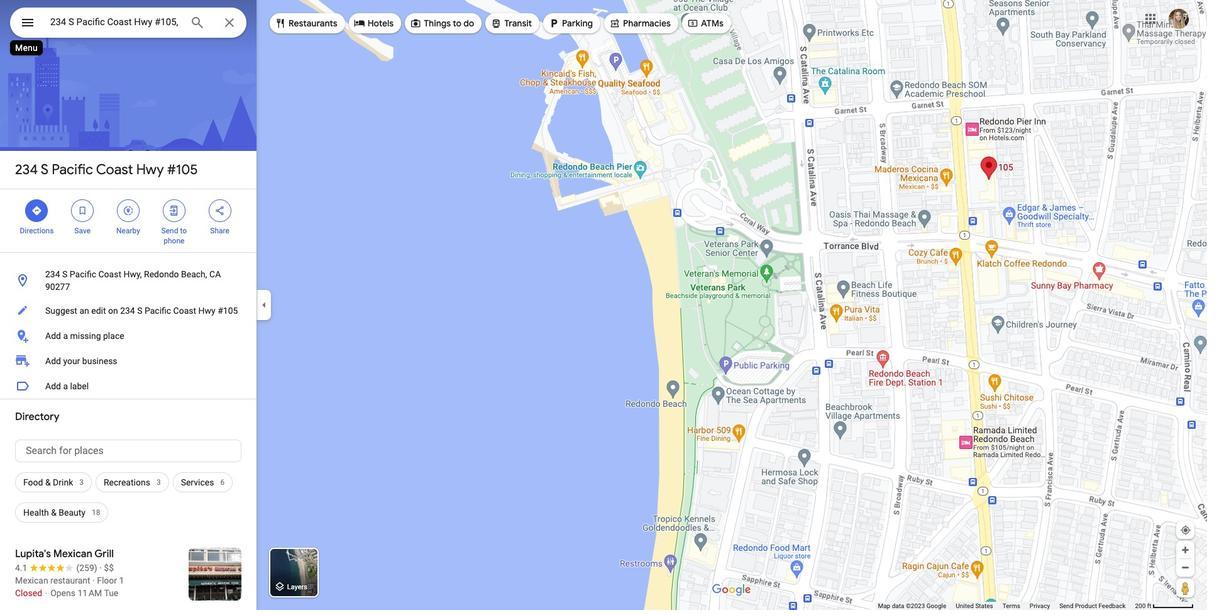 Task type: describe. For each thing, give the bounding box(es) containing it.
suggest an edit on 234 s pacific coast hwy #105 button
[[0, 298, 257, 323]]

none field inside 234 s pacific coast hwy #105, redondo beach, ca 90277 field
[[50, 14, 180, 30]]

mexican restaurant · floor 1 closed ⋅ opens 11 am tue
[[15, 576, 124, 598]]

things
[[424, 18, 451, 29]]

send product feedback
[[1060, 603, 1126, 610]]

phone
[[164, 237, 185, 245]]

do
[[464, 18, 475, 29]]

services
[[181, 477, 214, 488]]


[[354, 16, 365, 30]]

 atms
[[688, 16, 724, 30]]

· $$
[[99, 563, 114, 573]]

grill
[[95, 548, 114, 561]]

ft
[[1148, 603, 1152, 610]]

united
[[956, 603, 974, 610]]

(259)
[[76, 563, 97, 573]]

234 s pacific coast hwy, redondo beach, ca 90277 button
[[0, 263, 257, 298]]

your
[[63, 356, 80, 366]]

add a label
[[45, 381, 89, 391]]

hwy inside button
[[199, 306, 216, 316]]

pharmacies
[[623, 18, 671, 29]]

a for missing
[[63, 331, 68, 341]]

food
[[23, 477, 43, 488]]

6
[[220, 478, 225, 487]]


[[214, 204, 226, 218]]

none text field inside 234 s pacific coast hwy #105 main content
[[15, 440, 242, 462]]

restaurant
[[50, 576, 90, 586]]

tue
[[104, 588, 118, 598]]

2 vertical spatial 234
[[120, 306, 135, 316]]

 search field
[[10, 8, 247, 40]]

add a label button
[[0, 374, 257, 399]]

directory
[[15, 411, 60, 423]]

place
[[103, 331, 124, 341]]

google maps element
[[0, 0, 1208, 610]]

drink
[[53, 477, 73, 488]]

google account: michelle dermenjian  
(michelle.dermenjian@adept.ai) image
[[1170, 9, 1190, 29]]

 things to do
[[410, 16, 475, 30]]

data
[[892, 603, 905, 610]]

redondo
[[144, 269, 179, 279]]

privacy button
[[1030, 602, 1051, 610]]

missing
[[70, 331, 101, 341]]

save
[[74, 226, 91, 235]]

⋅
[[44, 588, 48, 598]]

send to phone
[[161, 226, 187, 245]]

health & beauty 18
[[23, 508, 100, 518]]

parking
[[562, 18, 593, 29]]

add a missing place
[[45, 331, 124, 341]]

label
[[70, 381, 89, 391]]

4.1
[[15, 563, 27, 573]]

s for 234 s pacific coast hwy, redondo beach, ca 90277
[[62, 269, 68, 279]]

add your business link
[[0, 349, 257, 374]]

beauty
[[59, 508, 86, 518]]

3 inside food & drink 3
[[79, 478, 84, 487]]

opens
[[50, 588, 75, 598]]

share
[[210, 226, 230, 235]]

zoom out image
[[1181, 563, 1191, 572]]

add a missing place button
[[0, 323, 257, 349]]


[[549, 16, 560, 30]]

$$
[[104, 563, 114, 573]]

hwy,
[[124, 269, 142, 279]]

to inside  things to do
[[453, 18, 462, 29]]

pacific for 234 s pacific coast hwy, redondo beach, ca 90277
[[70, 269, 96, 279]]

directions
[[20, 226, 54, 235]]


[[275, 16, 286, 30]]

mexican inside mexican restaurant · floor 1 closed ⋅ opens 11 am tue
[[15, 576, 48, 586]]

layers
[[287, 583, 308, 592]]

#105 inside suggest an edit on 234 s pacific coast hwy #105 button
[[218, 306, 238, 316]]

recreations
[[104, 477, 150, 488]]

90277
[[45, 282, 70, 292]]

ca
[[210, 269, 221, 279]]

1
[[119, 576, 124, 586]]

200 ft
[[1136, 603, 1152, 610]]

suggest an edit on 234 s pacific coast hwy #105
[[45, 306, 238, 316]]

3 inside recreations 3
[[157, 478, 161, 487]]

11 am
[[78, 588, 102, 598]]

 parking
[[549, 16, 593, 30]]



Task type: vqa. For each thing, say whether or not it's contained in the screenshot.
cell
no



Task type: locate. For each thing, give the bounding box(es) containing it.
0 vertical spatial coast
[[96, 161, 133, 179]]

recreations 3
[[104, 477, 161, 488]]

1 horizontal spatial s
[[62, 269, 68, 279]]

0 horizontal spatial to
[[180, 226, 187, 235]]

· inside mexican restaurant · floor 1 closed ⋅ opens 11 am tue
[[93, 576, 95, 586]]

footer inside google maps element
[[878, 602, 1136, 610]]

terms button
[[1003, 602, 1021, 610]]

3 right recreations
[[157, 478, 161, 487]]

footer containing map data ©2023 google
[[878, 602, 1136, 610]]

0 vertical spatial send
[[161, 226, 178, 235]]

· left the $$
[[99, 563, 102, 573]]

1 vertical spatial &
[[51, 508, 57, 518]]

a left missing
[[63, 331, 68, 341]]

1 vertical spatial s
[[62, 269, 68, 279]]

2 vertical spatial s
[[137, 306, 142, 316]]

1 horizontal spatial mexican
[[53, 548, 92, 561]]

#105 left collapse side panel icon
[[218, 306, 238, 316]]

0 horizontal spatial s
[[41, 161, 49, 179]]

add for add your business
[[45, 356, 61, 366]]

price: moderate image
[[104, 563, 114, 573]]

2 vertical spatial add
[[45, 381, 61, 391]]

pacific up 90277
[[70, 269, 96, 279]]

google
[[927, 603, 947, 610]]

pacific up 
[[52, 161, 93, 179]]

None text field
[[15, 440, 242, 462]]

mexican up (259)
[[53, 548, 92, 561]]

1 vertical spatial a
[[63, 381, 68, 391]]

coast for hwy,
[[98, 269, 121, 279]]

1 vertical spatial mexican
[[15, 576, 48, 586]]

send
[[161, 226, 178, 235], [1060, 603, 1074, 610]]

to left do
[[453, 18, 462, 29]]


[[31, 204, 42, 218]]

0 vertical spatial 234
[[15, 161, 38, 179]]

1 vertical spatial 234
[[45, 269, 60, 279]]

& for beauty
[[51, 508, 57, 518]]

0 horizontal spatial &
[[45, 477, 51, 488]]

2 a from the top
[[63, 381, 68, 391]]

business
[[82, 356, 117, 366]]

coast up the 
[[96, 161, 133, 179]]

coast inside 234 s pacific coast hwy, redondo beach, ca 90277
[[98, 269, 121, 279]]

 transit
[[491, 16, 532, 30]]

234
[[15, 161, 38, 179], [45, 269, 60, 279], [120, 306, 135, 316]]

privacy
[[1030, 603, 1051, 610]]

©2023
[[906, 603, 926, 610]]


[[20, 14, 35, 31]]

floor
[[97, 576, 117, 586]]

transit
[[505, 18, 532, 29]]

coast left hwy,
[[98, 269, 121, 279]]

show your location image
[[1181, 525, 1192, 536]]

234 inside 234 s pacific coast hwy, redondo beach, ca 90277
[[45, 269, 60, 279]]

 hotels
[[354, 16, 394, 30]]

1 vertical spatial pacific
[[70, 269, 96, 279]]

hotels
[[368, 18, 394, 29]]

1 horizontal spatial &
[[51, 508, 57, 518]]

an
[[80, 306, 89, 316]]

0 vertical spatial hwy
[[136, 161, 164, 179]]

services 6
[[181, 477, 225, 488]]

234 up 90277
[[45, 269, 60, 279]]

234 right on
[[120, 306, 135, 316]]

1 vertical spatial ·
[[93, 576, 95, 586]]

hwy
[[136, 161, 164, 179], [199, 306, 216, 316]]

add
[[45, 331, 61, 341], [45, 356, 61, 366], [45, 381, 61, 391]]

send up phone
[[161, 226, 178, 235]]

send for send product feedback
[[1060, 603, 1074, 610]]

0 horizontal spatial 3
[[79, 478, 84, 487]]

s right on
[[137, 306, 142, 316]]

0 vertical spatial #105
[[167, 161, 198, 179]]

1 horizontal spatial ·
[[99, 563, 102, 573]]

1 horizontal spatial send
[[1060, 603, 1074, 610]]

s
[[41, 161, 49, 179], [62, 269, 68, 279], [137, 306, 142, 316]]

234 s pacific coast hwy #105
[[15, 161, 198, 179]]


[[77, 204, 88, 218]]

add down suggest
[[45, 331, 61, 341]]

0 vertical spatial ·
[[99, 563, 102, 573]]

product
[[1076, 603, 1098, 610]]

coast down beach,
[[173, 306, 196, 316]]

0 vertical spatial mexican
[[53, 548, 92, 561]]

#105 up 
[[167, 161, 198, 179]]

1 3 from the left
[[79, 478, 84, 487]]

· up 11 am
[[93, 576, 95, 586]]

3
[[79, 478, 84, 487], [157, 478, 161, 487]]

to
[[453, 18, 462, 29], [180, 226, 187, 235]]

pacific down redondo
[[145, 306, 171, 316]]

s inside 234 s pacific coast hwy, redondo beach, ca 90277
[[62, 269, 68, 279]]

lupita's mexican grill
[[15, 548, 114, 561]]

0 vertical spatial &
[[45, 477, 51, 488]]

0 vertical spatial pacific
[[52, 161, 93, 179]]

3 right drink
[[79, 478, 84, 487]]

add for add a missing place
[[45, 331, 61, 341]]

coast for hwy
[[96, 161, 133, 179]]

& right health
[[51, 508, 57, 518]]

0 horizontal spatial send
[[161, 226, 178, 235]]

collapse side panel image
[[257, 298, 271, 312]]

food & drink 3
[[23, 477, 84, 488]]

0 vertical spatial add
[[45, 331, 61, 341]]

show street view coverage image
[[1177, 579, 1195, 598]]

send left product at the bottom
[[1060, 603, 1074, 610]]

send product feedback button
[[1060, 602, 1126, 610]]

add left label
[[45, 381, 61, 391]]

234 for 234 s pacific coast hwy, redondo beach, ca 90277
[[45, 269, 60, 279]]

1 horizontal spatial to
[[453, 18, 462, 29]]

add for add a label
[[45, 381, 61, 391]]


[[123, 204, 134, 218]]

suggest
[[45, 306, 77, 316]]

0 vertical spatial s
[[41, 161, 49, 179]]

0 vertical spatial to
[[453, 18, 462, 29]]

a for label
[[63, 381, 68, 391]]

1 vertical spatial send
[[1060, 603, 1074, 610]]

on
[[108, 306, 118, 316]]

2 add from the top
[[45, 356, 61, 366]]

send inside button
[[1060, 603, 1074, 610]]

united states
[[956, 603, 994, 610]]

1 vertical spatial hwy
[[199, 306, 216, 316]]

s up 90277
[[62, 269, 68, 279]]

1 vertical spatial #105
[[218, 306, 238, 316]]

closed
[[15, 588, 42, 598]]

2 3 from the left
[[157, 478, 161, 487]]

edit
[[91, 306, 106, 316]]

actions for 234 s pacific coast hwy #105 region
[[0, 189, 257, 252]]

hwy up actions for 234 s pacific coast hwy #105 region on the left
[[136, 161, 164, 179]]

coast
[[96, 161, 133, 179], [98, 269, 121, 279], [173, 306, 196, 316]]

map data ©2023 google
[[878, 603, 947, 610]]

4.1 stars 259 reviews image
[[15, 562, 97, 574]]

3 add from the top
[[45, 381, 61, 391]]

send inside send to phone
[[161, 226, 178, 235]]

None field
[[50, 14, 180, 30]]

zoom in image
[[1181, 545, 1191, 555]]


[[168, 204, 180, 218]]

s for 234 s pacific coast hwy #105
[[41, 161, 49, 179]]

0 horizontal spatial mexican
[[15, 576, 48, 586]]

s up the 
[[41, 161, 49, 179]]

mexican
[[53, 548, 92, 561], [15, 576, 48, 586]]

1 horizontal spatial #105
[[218, 306, 238, 316]]

a left label
[[63, 381, 68, 391]]

0 vertical spatial a
[[63, 331, 68, 341]]

pacific
[[52, 161, 93, 179], [70, 269, 96, 279], [145, 306, 171, 316]]

1 horizontal spatial 3
[[157, 478, 161, 487]]

2 horizontal spatial 234
[[120, 306, 135, 316]]

1 vertical spatial to
[[180, 226, 187, 235]]

1 vertical spatial coast
[[98, 269, 121, 279]]

pacific inside 234 s pacific coast hwy, redondo beach, ca 90277
[[70, 269, 96, 279]]

feedback
[[1099, 603, 1126, 610]]

add your business
[[45, 356, 117, 366]]


[[688, 16, 699, 30]]

 restaurants
[[275, 16, 338, 30]]

footer
[[878, 602, 1136, 610]]

hwy down ca
[[199, 306, 216, 316]]

pacific for 234 s pacific coast hwy #105
[[52, 161, 93, 179]]

add left your
[[45, 356, 61, 366]]

1 vertical spatial add
[[45, 356, 61, 366]]

beach,
[[181, 269, 207, 279]]

mexican up closed
[[15, 576, 48, 586]]

1 add from the top
[[45, 331, 61, 341]]

18
[[92, 508, 100, 517]]

atms
[[701, 18, 724, 29]]

1 a from the top
[[63, 331, 68, 341]]

nearby
[[116, 226, 140, 235]]

0 horizontal spatial 234
[[15, 161, 38, 179]]

·
[[99, 563, 102, 573], [93, 576, 95, 586]]

2 vertical spatial pacific
[[145, 306, 171, 316]]

1 horizontal spatial hwy
[[199, 306, 216, 316]]

to inside send to phone
[[180, 226, 187, 235]]

2 horizontal spatial s
[[137, 306, 142, 316]]

united states button
[[956, 602, 994, 610]]

 pharmacies
[[610, 16, 671, 30]]

send for send to phone
[[161, 226, 178, 235]]

234 s pacific coast hwy #105 main content
[[0, 0, 257, 610]]


[[610, 16, 621, 30]]

0 horizontal spatial #105
[[167, 161, 198, 179]]

200
[[1136, 603, 1146, 610]]

map
[[878, 603, 891, 610]]

0 horizontal spatial hwy
[[136, 161, 164, 179]]


[[491, 16, 502, 30]]

234 S Pacific Coast Hwy #105, Redondo Beach, CA 90277 field
[[10, 8, 247, 38]]

2 vertical spatial coast
[[173, 306, 196, 316]]

234 up the 
[[15, 161, 38, 179]]

 button
[[10, 8, 45, 40]]

to up phone
[[180, 226, 187, 235]]

1 horizontal spatial 234
[[45, 269, 60, 279]]

0 horizontal spatial ·
[[93, 576, 95, 586]]

& right 'food'
[[45, 477, 51, 488]]

health
[[23, 508, 49, 518]]

234 for 234 s pacific coast hwy #105
[[15, 161, 38, 179]]


[[410, 16, 422, 30]]

states
[[976, 603, 994, 610]]

& for drink
[[45, 477, 51, 488]]

restaurants
[[289, 18, 338, 29]]

a
[[63, 331, 68, 341], [63, 381, 68, 391]]



